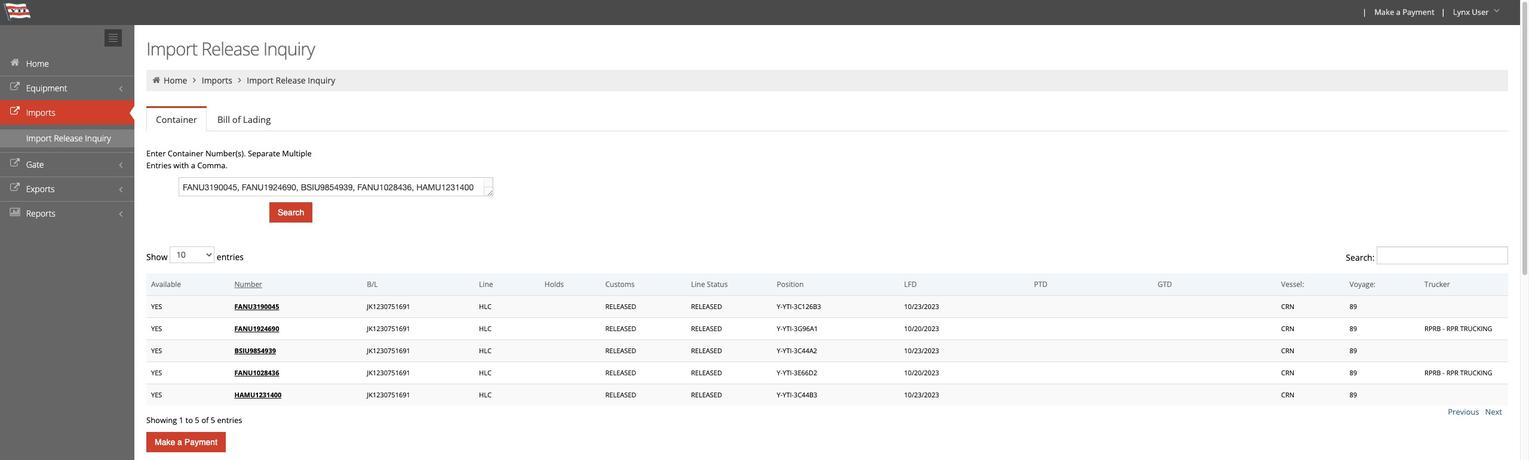 Task type: vqa. For each thing, say whether or not it's contained in the screenshot.
[Ocean
no



Task type: describe. For each thing, give the bounding box(es) containing it.
1 horizontal spatial imports link
[[202, 75, 232, 86]]

3g96a1
[[794, 324, 818, 333]]

y- for y-yti-3c44a2
[[777, 346, 783, 355]]

bill
[[217, 113, 230, 125]]

y- for y-yti-3c126b3
[[777, 302, 783, 311]]

b/l
[[367, 279, 378, 289]]

y- for y-yti-3g96a1
[[777, 324, 783, 333]]

1 5 from the left
[[195, 415, 199, 426]]

3c44a2
[[794, 346, 817, 355]]

bill of lading link
[[208, 108, 280, 131]]

fanu3190045
[[234, 302, 279, 311]]

bar chart image
[[9, 208, 21, 217]]

bill of lading
[[217, 113, 271, 125]]

search button
[[269, 202, 313, 223]]

customs: activate to sort column ascending column header
[[601, 274, 686, 296]]

lfd: activate to sort column ascending column header
[[899, 274, 1029, 296]]

reports
[[26, 208, 55, 219]]

row containing available
[[146, 274, 1508, 296]]

- for y-yti-3e66d2
[[1443, 368, 1445, 377]]

show
[[146, 251, 170, 263]]

external link image for equipment
[[9, 83, 21, 91]]

gtd: activate to sort column ascending column header
[[1153, 274, 1277, 296]]

yti- for 3c126b3
[[783, 302, 794, 311]]

0 vertical spatial container
[[156, 113, 197, 125]]

y- for y-yti-3e66d2
[[777, 368, 783, 377]]

position
[[777, 279, 804, 289]]

y-yti-3c44a2
[[777, 346, 817, 355]]

alert containing yes
[[146, 296, 1508, 406]]

2 horizontal spatial import
[[247, 75, 273, 86]]

0 horizontal spatial of
[[201, 415, 209, 426]]

1 vertical spatial inquiry
[[308, 75, 335, 86]]

fanu1028436
[[234, 368, 279, 377]]

separate
[[248, 148, 280, 159]]

gate
[[26, 159, 44, 170]]

available
[[151, 279, 181, 289]]

2 | from the left
[[1441, 7, 1445, 17]]

2 vertical spatial inquiry
[[85, 133, 111, 144]]

rprb - rpr trucking for 3g96a1
[[1425, 324, 1493, 333]]

fanu1924690
[[234, 324, 279, 333]]

hlc for hamu1231400
[[479, 390, 492, 399]]

0 horizontal spatial imports
[[26, 107, 55, 118]]

angle right image
[[234, 76, 245, 84]]

line for line status
[[691, 279, 705, 289]]

1 horizontal spatial make a payment
[[1375, 7, 1435, 17]]

previous button
[[1448, 407, 1479, 418]]

0 vertical spatial make
[[1375, 7, 1394, 17]]

rprb for y-yti-3e66d2
[[1425, 368, 1441, 377]]

line for line
[[479, 279, 493, 289]]

1 vertical spatial imports link
[[0, 100, 134, 125]]

vessel:
[[1281, 279, 1304, 289]]

0 vertical spatial import release inquiry
[[146, 36, 315, 61]]

hlc for fanu1924690
[[479, 324, 492, 333]]

comma.
[[197, 160, 228, 171]]

y-yti-3c126b3
[[777, 302, 821, 311]]

0 horizontal spatial release
[[54, 133, 83, 144]]

home image
[[9, 59, 21, 67]]

yti- for 3c44a2
[[783, 346, 794, 355]]

entries
[[146, 160, 171, 171]]

make inside button
[[155, 438, 175, 447]]

lynx user
[[1453, 7, 1489, 17]]

trucker: activate to sort column ascending column header
[[1420, 274, 1508, 296]]

multiple
[[282, 148, 312, 159]]

home image
[[151, 76, 162, 84]]

y- for y-yti-3c44b3
[[777, 390, 783, 399]]

rpr for y-yti-3g96a1
[[1447, 324, 1459, 333]]

user
[[1472, 7, 1489, 17]]

yes for bsiu9854939
[[151, 346, 162, 355]]

yes for hamu1231400
[[151, 390, 162, 399]]

next
[[1485, 407, 1502, 418]]

jk1230751691 for fanu1028436
[[367, 368, 410, 377]]

89 for 3c44a2
[[1350, 346, 1357, 355]]

line status
[[691, 279, 728, 289]]

bsiu9854939
[[234, 346, 276, 355]]

number
[[234, 279, 262, 289]]

line status: activate to sort column ascending column header
[[686, 274, 772, 296]]

search:
[[1346, 252, 1377, 263]]

1 vertical spatial entries
[[217, 415, 242, 426]]

enter container number(s).  separate multiple entries with a comma.
[[146, 148, 312, 171]]

0 vertical spatial imports
[[202, 75, 232, 86]]

container link
[[146, 108, 207, 131]]

payment inside button
[[184, 438, 217, 447]]

angle down image
[[1491, 7, 1503, 15]]

holds: activate to sort column ascending column header
[[540, 274, 601, 296]]

89 for 3e66d2
[[1350, 368, 1357, 377]]



Task type: locate. For each thing, give the bounding box(es) containing it.
4 jk1230751691 from the top
[[367, 368, 410, 377]]

1 vertical spatial external link image
[[9, 108, 21, 116]]

10/20/2023
[[904, 324, 939, 333], [904, 368, 939, 377]]

1 yti- from the top
[[783, 302, 794, 311]]

y- left 3e66d2
[[777, 368, 783, 377]]

import up gate
[[26, 133, 52, 144]]

external link image inside the gate link
[[9, 159, 21, 168]]

1 horizontal spatial line
[[691, 279, 705, 289]]

1 vertical spatial 10/23/2023
[[904, 346, 939, 355]]

1 vertical spatial 10/20/2023
[[904, 368, 939, 377]]

1 horizontal spatial make
[[1375, 7, 1394, 17]]

2 vertical spatial release
[[54, 133, 83, 144]]

import release inquiry
[[146, 36, 315, 61], [247, 75, 335, 86], [26, 133, 111, 144]]

2 horizontal spatial a
[[1396, 7, 1401, 17]]

equipment
[[26, 82, 67, 94]]

2 line from the left
[[691, 279, 705, 289]]

2 vertical spatial import release inquiry
[[26, 133, 111, 144]]

0 vertical spatial rprb - rpr trucking
[[1425, 324, 1493, 333]]

crn for 3g96a1
[[1281, 324, 1294, 333]]

5 89 from the top
[[1350, 390, 1357, 399]]

3 jk1230751691 from the top
[[367, 346, 410, 355]]

make a payment left lynx
[[1375, 7, 1435, 17]]

inquiry
[[263, 36, 315, 61], [308, 75, 335, 86], [85, 133, 111, 144]]

home link right home image
[[164, 75, 187, 86]]

make a payment button
[[146, 432, 226, 453]]

rprb - rpr trucking for 3e66d2
[[1425, 368, 1493, 377]]

voyage:: activate to sort column ascending column header
[[1345, 274, 1420, 296]]

10/23/2023 for y-yti-3c44b3
[[904, 390, 939, 399]]

None text field
[[1377, 247, 1508, 265]]

imports link down 'equipment'
[[0, 100, 134, 125]]

3c126b3
[[794, 302, 821, 311]]

1 vertical spatial trucking
[[1460, 368, 1493, 377]]

release up angle right icon
[[201, 36, 259, 61]]

lading
[[243, 113, 271, 125]]

3 hlc from the top
[[479, 346, 492, 355]]

to
[[185, 415, 193, 426]]

1 - from the top
[[1443, 324, 1445, 333]]

| left lynx
[[1441, 7, 1445, 17]]

yti- for 3c44b3
[[783, 390, 794, 399]]

jk1230751691
[[367, 302, 410, 311], [367, 324, 410, 333], [367, 346, 410, 355], [367, 368, 410, 377], [367, 390, 410, 399]]

gate link
[[0, 152, 134, 177]]

available: activate to sort column ascending column header
[[146, 274, 230, 296]]

release right angle right icon
[[276, 75, 306, 86]]

2 yti- from the top
[[783, 324, 794, 333]]

5 jk1230751691 from the top
[[367, 390, 410, 399]]

home link
[[0, 51, 134, 76], [164, 75, 187, 86]]

1 vertical spatial import release inquiry link
[[0, 130, 134, 148]]

0 horizontal spatial import release inquiry link
[[0, 130, 134, 148]]

2 yes from the top
[[151, 324, 162, 333]]

5
[[195, 415, 199, 426], [211, 415, 215, 426]]

b/l: activate to sort column ascending column header
[[362, 274, 474, 296]]

2 5 from the left
[[211, 415, 215, 426]]

ptd
[[1034, 279, 1048, 289]]

rpr
[[1447, 324, 1459, 333], [1447, 368, 1459, 377]]

imports
[[202, 75, 232, 86], [26, 107, 55, 118]]

0 horizontal spatial home
[[26, 58, 49, 69]]

1 vertical spatial make
[[155, 438, 175, 447]]

10/20/2023 for y-yti-3g96a1
[[904, 324, 939, 333]]

0 vertical spatial inquiry
[[263, 36, 315, 61]]

payment down showing 1 to 5 of 5 entries
[[184, 438, 217, 447]]

1 vertical spatial a
[[191, 160, 195, 171]]

1 horizontal spatial imports
[[202, 75, 232, 86]]

1 vertical spatial of
[[201, 415, 209, 426]]

trucking for y-yti-3e66d2
[[1460, 368, 1493, 377]]

2 vertical spatial external link image
[[9, 159, 21, 168]]

previous
[[1448, 407, 1479, 418]]

1 horizontal spatial release
[[201, 36, 259, 61]]

2 10/23/2023 from the top
[[904, 346, 939, 355]]

1 vertical spatial home
[[164, 75, 187, 86]]

yti- down y-yti-3c44a2 on the right bottom of page
[[783, 368, 794, 377]]

angle right image
[[189, 76, 200, 84]]

imports link right angle right image
[[202, 75, 232, 86]]

1 hlc from the top
[[479, 302, 492, 311]]

y- left '3c44a2'
[[777, 346, 783, 355]]

line: activate to sort column ascending column header
[[474, 274, 540, 296]]

2 external link image from the top
[[9, 108, 21, 116]]

3 yes from the top
[[151, 346, 162, 355]]

0 horizontal spatial 5
[[195, 415, 199, 426]]

0 vertical spatial a
[[1396, 7, 1401, 17]]

1 horizontal spatial 5
[[211, 415, 215, 426]]

rprb
[[1425, 324, 1441, 333], [1425, 368, 1441, 377]]

of right bill
[[232, 113, 241, 125]]

hlc for fanu1028436
[[479, 368, 492, 377]]

1 vertical spatial make a payment
[[155, 438, 217, 447]]

line inside line: activate to sort column ascending column header
[[479, 279, 493, 289]]

y-yti-3g96a1
[[777, 324, 818, 333]]

import release inquiry link right angle right icon
[[247, 75, 335, 86]]

make a payment link
[[1369, 0, 1439, 25]]

of
[[232, 113, 241, 125], [201, 415, 209, 426]]

2 y- from the top
[[777, 324, 783, 333]]

rprb - rpr trucking down trucker: activate to sort column ascending column header
[[1425, 324, 1493, 333]]

previous next
[[1448, 407, 1502, 418]]

0 horizontal spatial import
[[26, 133, 52, 144]]

1 horizontal spatial home
[[164, 75, 187, 86]]

yti- down y-yti-3e66d2
[[783, 390, 794, 399]]

voyage:
[[1350, 279, 1376, 289]]

import release inquiry link up the gate link
[[0, 130, 134, 148]]

imports right angle right image
[[202, 75, 232, 86]]

import right angle right icon
[[247, 75, 273, 86]]

yes
[[151, 302, 162, 311], [151, 324, 162, 333], [151, 346, 162, 355], [151, 368, 162, 377], [151, 390, 162, 399]]

1 horizontal spatial import release inquiry link
[[247, 75, 335, 86]]

3 y- from the top
[[777, 346, 783, 355]]

0 vertical spatial entries
[[215, 251, 244, 263]]

0 vertical spatial rprb
[[1425, 324, 1441, 333]]

trucking
[[1460, 324, 1493, 333], [1460, 368, 1493, 377]]

make a payment down to
[[155, 438, 217, 447]]

5 y- from the top
[[777, 390, 783, 399]]

rpr up previous at the bottom right of the page
[[1447, 368, 1459, 377]]

rprb - rpr trucking
[[1425, 324, 1493, 333], [1425, 368, 1493, 377]]

89
[[1350, 302, 1357, 311], [1350, 324, 1357, 333], [1350, 346, 1357, 355], [1350, 368, 1357, 377], [1350, 390, 1357, 399]]

hamu1231400
[[234, 390, 281, 399]]

89 for 3c126b3
[[1350, 302, 1357, 311]]

alert
[[146, 296, 1508, 406]]

y-yti-3e66d2
[[777, 368, 817, 377]]

5 yes from the top
[[151, 390, 162, 399]]

5 hlc from the top
[[479, 390, 492, 399]]

1 external link image from the top
[[9, 83, 21, 91]]

2 crn from the top
[[1281, 324, 1294, 333]]

3 yti- from the top
[[783, 346, 794, 355]]

1 vertical spatial import release inquiry
[[247, 75, 335, 86]]

0 vertical spatial 10/23/2023
[[904, 302, 939, 311]]

a inside make a payment button
[[177, 438, 182, 447]]

0 horizontal spatial line
[[479, 279, 493, 289]]

1 vertical spatial payment
[[184, 438, 217, 447]]

rpr for y-yti-3e66d2
[[1447, 368, 1459, 377]]

showing
[[146, 415, 177, 426]]

home
[[26, 58, 49, 69], [164, 75, 187, 86]]

3 external link image from the top
[[9, 159, 21, 168]]

1 vertical spatial imports
[[26, 107, 55, 118]]

of right to
[[201, 415, 209, 426]]

a inside "make a payment" link
[[1396, 7, 1401, 17]]

4 hlc from the top
[[479, 368, 492, 377]]

line inside line status: activate to sort column ascending column header
[[691, 279, 705, 289]]

10/23/2023 for y-yti-3c126b3
[[904, 302, 939, 311]]

0 vertical spatial rpr
[[1447, 324, 1459, 333]]

y-
[[777, 302, 783, 311], [777, 324, 783, 333], [777, 346, 783, 355], [777, 368, 783, 377], [777, 390, 783, 399]]

yti- up y-yti-3c44a2 on the right bottom of page
[[783, 324, 794, 333]]

5 crn from the top
[[1281, 390, 1294, 399]]

hlc
[[479, 302, 492, 311], [479, 324, 492, 333], [479, 346, 492, 355], [479, 368, 492, 377], [479, 390, 492, 399]]

trucking down trucker: activate to sort column ascending column header
[[1460, 324, 1493, 333]]

rprb for y-yti-3g96a1
[[1425, 324, 1441, 333]]

1 vertical spatial rprb
[[1425, 368, 1441, 377]]

container up with
[[168, 148, 203, 159]]

2 10/20/2023 from the top
[[904, 368, 939, 377]]

89 for 3c44b3
[[1350, 390, 1357, 399]]

0 vertical spatial release
[[201, 36, 259, 61]]

trucking for y-yti-3g96a1
[[1460, 324, 1493, 333]]

4 y- from the top
[[777, 368, 783, 377]]

jk1230751691 for bsiu9854939
[[367, 346, 410, 355]]

entries up number
[[215, 251, 244, 263]]

0 horizontal spatial a
[[177, 438, 182, 447]]

lfd
[[904, 279, 917, 289]]

3c44b3
[[794, 390, 817, 399]]

1 line from the left
[[479, 279, 493, 289]]

|
[[1363, 7, 1367, 17], [1441, 7, 1445, 17]]

| left "make a payment" link
[[1363, 7, 1367, 17]]

release
[[201, 36, 259, 61], [276, 75, 306, 86], [54, 133, 83, 144]]

4 89 from the top
[[1350, 368, 1357, 377]]

0 vertical spatial payment
[[1403, 7, 1435, 17]]

jk1230751691 for fanu3190045
[[367, 302, 410, 311]]

trucker
[[1425, 279, 1450, 289]]

line
[[479, 279, 493, 289], [691, 279, 705, 289]]

lynx
[[1453, 7, 1470, 17]]

3e66d2
[[794, 368, 817, 377]]

external link image
[[9, 83, 21, 91], [9, 108, 21, 116], [9, 159, 21, 168]]

1
[[179, 415, 183, 426]]

yti- for 3e66d2
[[783, 368, 794, 377]]

external link image for imports
[[9, 108, 21, 116]]

1 vertical spatial container
[[168, 148, 203, 159]]

y- down position
[[777, 302, 783, 311]]

1 y- from the top
[[777, 302, 783, 311]]

2 horizontal spatial release
[[276, 75, 306, 86]]

external link image inside equipment link
[[9, 83, 21, 91]]

home right home icon
[[26, 58, 49, 69]]

1 rprb from the top
[[1425, 324, 1441, 333]]

0 vertical spatial imports link
[[202, 75, 232, 86]]

payment
[[1403, 7, 1435, 17], [184, 438, 217, 447]]

reports link
[[0, 201, 134, 226]]

yti- for 3g96a1
[[783, 324, 794, 333]]

hlc for fanu3190045
[[479, 302, 492, 311]]

yti-
[[783, 302, 794, 311], [783, 324, 794, 333], [783, 346, 794, 355], [783, 368, 794, 377], [783, 390, 794, 399]]

2 hlc from the top
[[479, 324, 492, 333]]

0 vertical spatial external link image
[[9, 83, 21, 91]]

1 horizontal spatial a
[[191, 160, 195, 171]]

3 crn from the top
[[1281, 346, 1294, 355]]

1 vertical spatial rprb - rpr trucking
[[1425, 368, 1493, 377]]

y- left 3c44b3
[[777, 390, 783, 399]]

external link image
[[9, 184, 21, 192]]

yti- down position
[[783, 302, 794, 311]]

number: activate to sort column ascending column header
[[230, 274, 362, 296]]

1 yes from the top
[[151, 302, 162, 311]]

exports
[[26, 183, 55, 195]]

2 jk1230751691 from the top
[[367, 324, 410, 333]]

rprb - rpr trucking up previous at the bottom right of the page
[[1425, 368, 1493, 377]]

external link image for gate
[[9, 159, 21, 168]]

3 89 from the top
[[1350, 346, 1357, 355]]

y-yti-3c44b3
[[777, 390, 817, 399]]

row
[[146, 274, 1508, 296]]

1 trucking from the top
[[1460, 324, 1493, 333]]

0 horizontal spatial payment
[[184, 438, 217, 447]]

1 horizontal spatial import
[[146, 36, 197, 61]]

trucking up previous next
[[1460, 368, 1493, 377]]

0 vertical spatial import
[[146, 36, 197, 61]]

1 horizontal spatial home link
[[164, 75, 187, 86]]

0 horizontal spatial make a payment
[[155, 438, 217, 447]]

crn for 3c44b3
[[1281, 390, 1294, 399]]

import release inquiry link
[[247, 75, 335, 86], [0, 130, 134, 148]]

hlc for bsiu9854939
[[479, 346, 492, 355]]

number(s).
[[205, 148, 246, 159]]

1 | from the left
[[1363, 7, 1367, 17]]

gtd
[[1158, 279, 1172, 289]]

1 horizontal spatial of
[[232, 113, 241, 125]]

y- left 3g96a1
[[777, 324, 783, 333]]

customs
[[605, 279, 635, 289]]

0 vertical spatial -
[[1443, 324, 1445, 333]]

released
[[605, 302, 636, 311], [691, 302, 722, 311], [605, 324, 636, 333], [691, 324, 722, 333], [605, 346, 636, 355], [691, 346, 722, 355], [605, 368, 636, 377], [691, 368, 722, 377], [605, 390, 636, 399], [691, 390, 722, 399]]

yes for fanu3190045
[[151, 302, 162, 311]]

0 vertical spatial make a payment
[[1375, 7, 1435, 17]]

search
[[278, 208, 304, 217]]

2 rpr from the top
[[1447, 368, 1459, 377]]

0 horizontal spatial home link
[[0, 51, 134, 76]]

container inside 'enter container number(s).  separate multiple entries with a comma.'
[[168, 148, 203, 159]]

crn
[[1281, 302, 1294, 311], [1281, 324, 1294, 333], [1281, 346, 1294, 355], [1281, 368, 1294, 377], [1281, 390, 1294, 399]]

holds
[[545, 279, 564, 289]]

4 crn from the top
[[1281, 368, 1294, 377]]

exports link
[[0, 177, 134, 201]]

entries down hamu1231400
[[217, 415, 242, 426]]

2 89 from the top
[[1350, 324, 1357, 333]]

location: activate to sort column ascending column header
[[772, 274, 899, 296]]

container up the enter
[[156, 113, 197, 125]]

container
[[156, 113, 197, 125], [168, 148, 203, 159]]

0 vertical spatial home
[[26, 58, 49, 69]]

-
[[1443, 324, 1445, 333], [1443, 368, 1445, 377]]

5 yti- from the top
[[783, 390, 794, 399]]

1 10/20/2023 from the top
[[904, 324, 939, 333]]

lynx user link
[[1448, 0, 1507, 25]]

home link up 'equipment'
[[0, 51, 134, 76]]

1 89 from the top
[[1350, 302, 1357, 311]]

1 vertical spatial -
[[1443, 368, 1445, 377]]

2 - from the top
[[1443, 368, 1445, 377]]

rpr down trucker: activate to sort column ascending column header
[[1447, 324, 1459, 333]]

showing 1 to 5 of 5 entries
[[146, 415, 242, 426]]

10/20/2023 for y-yti-3e66d2
[[904, 368, 939, 377]]

1 vertical spatial rpr
[[1447, 368, 1459, 377]]

1 horizontal spatial payment
[[1403, 7, 1435, 17]]

0 horizontal spatial |
[[1363, 7, 1367, 17]]

yes for fanu1028436
[[151, 368, 162, 377]]

2 vertical spatial a
[[177, 438, 182, 447]]

0 vertical spatial trucking
[[1460, 324, 1493, 333]]

0 vertical spatial of
[[232, 113, 241, 125]]

1 jk1230751691 from the top
[[367, 302, 410, 311]]

next button
[[1485, 407, 1502, 418]]

import
[[146, 36, 197, 61], [247, 75, 273, 86], [26, 133, 52, 144]]

make a payment
[[1375, 7, 1435, 17], [155, 438, 217, 447]]

1 horizontal spatial |
[[1441, 7, 1445, 17]]

crn for 3c126b3
[[1281, 302, 1294, 311]]

2 vertical spatial 10/23/2023
[[904, 390, 939, 399]]

1 crn from the top
[[1281, 302, 1294, 311]]

a inside 'enter container number(s).  separate multiple entries with a comma.'
[[191, 160, 195, 171]]

1 rpr from the top
[[1447, 324, 1459, 333]]

grid
[[146, 177, 1508, 427]]

yes for fanu1924690
[[151, 324, 162, 333]]

make
[[1375, 7, 1394, 17], [155, 438, 175, 447]]

0 horizontal spatial imports link
[[0, 100, 134, 125]]

enter
[[146, 148, 166, 159]]

with
[[173, 160, 189, 171]]

jk1230751691 for fanu1924690
[[367, 324, 410, 333]]

entries
[[215, 251, 244, 263], [217, 415, 242, 426]]

crn for 3e66d2
[[1281, 368, 1294, 377]]

2 rprb - rpr trucking from the top
[[1425, 368, 1493, 377]]

2 trucking from the top
[[1460, 368, 1493, 377]]

0 vertical spatial import release inquiry link
[[247, 75, 335, 86]]

2 rprb from the top
[[1425, 368, 1441, 377]]

a
[[1396, 7, 1401, 17], [191, 160, 195, 171], [177, 438, 182, 447]]

import up home image
[[146, 36, 197, 61]]

yti- up y-yti-3e66d2
[[783, 346, 794, 355]]

10/23/2023
[[904, 302, 939, 311], [904, 346, 939, 355], [904, 390, 939, 399]]

1 vertical spatial release
[[276, 75, 306, 86]]

1 10/23/2023 from the top
[[904, 302, 939, 311]]

0 vertical spatial 10/20/2023
[[904, 324, 939, 333]]

status
[[707, 279, 728, 289]]

equipment link
[[0, 76, 134, 100]]

4 yti- from the top
[[783, 368, 794, 377]]

crn for 3c44a2
[[1281, 346, 1294, 355]]

grid containing show
[[146, 177, 1508, 427]]

89 for 3g96a1
[[1350, 324, 1357, 333]]

import release inquiry up the gate link
[[26, 133, 111, 144]]

import release inquiry right angle right icon
[[247, 75, 335, 86]]

1 rprb - rpr trucking from the top
[[1425, 324, 1493, 333]]

import release inquiry up angle right icon
[[146, 36, 315, 61]]

payment left lynx
[[1403, 7, 1435, 17]]

4 yes from the top
[[151, 368, 162, 377]]

release up the gate link
[[54, 133, 83, 144]]

3 10/23/2023 from the top
[[904, 390, 939, 399]]

- for y-yti-3g96a1
[[1443, 324, 1445, 333]]

2 vertical spatial import
[[26, 133, 52, 144]]

10/23/2023 for y-yti-3c44a2
[[904, 346, 939, 355]]

imports down 'equipment'
[[26, 107, 55, 118]]

1 vertical spatial import
[[247, 75, 273, 86]]

vessel:: activate to sort column ascending column header
[[1277, 274, 1345, 296]]

make a payment inside button
[[155, 438, 217, 447]]

ptd: activate to sort column ascending column header
[[1029, 274, 1153, 296]]

jk1230751691 for hamu1231400
[[367, 390, 410, 399]]

0 horizontal spatial make
[[155, 438, 175, 447]]

home right home image
[[164, 75, 187, 86]]

imports link
[[202, 75, 232, 86], [0, 100, 134, 125]]

None text field
[[179, 177, 493, 197]]



